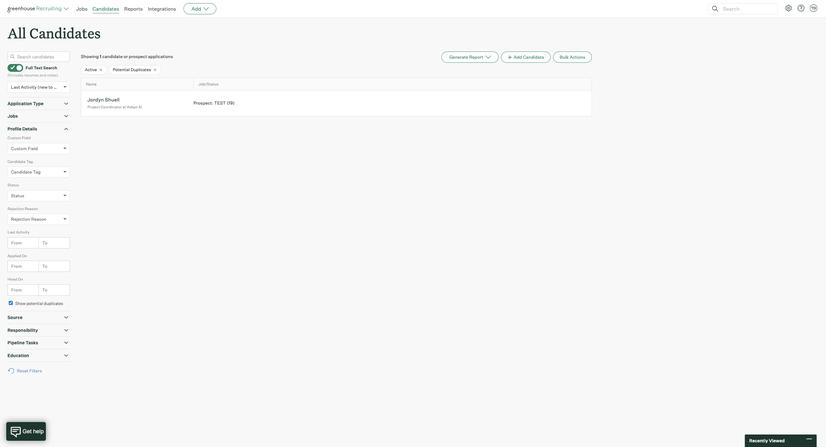 Task type: describe. For each thing, give the bounding box(es) containing it.
1 vertical spatial candidates
[[29, 24, 101, 42]]

jordyn shuell project coordinator at adept ai
[[87, 97, 142, 109]]

configure image
[[785, 4, 792, 12]]

recently
[[749, 438, 768, 443]]

showing 1 candidate or prospect applications
[[81, 54, 173, 59]]

and
[[40, 73, 46, 77]]

1 vertical spatial custom
[[11, 146, 27, 151]]

Show potential duplicates checkbox
[[9, 301, 13, 305]]

test
[[214, 100, 226, 106]]

source
[[7, 315, 22, 320]]

project
[[87, 105, 100, 109]]

2 vertical spatial candidate
[[11, 169, 32, 175]]

potential duplicates
[[113, 67, 151, 72]]

status element
[[7, 182, 70, 206]]

last activity (new to old) option
[[11, 84, 62, 90]]

reset filters button
[[7, 365, 45, 377]]

at
[[123, 105, 126, 109]]

last for last activity
[[7, 230, 15, 235]]

1
[[100, 54, 101, 59]]

showing
[[81, 54, 99, 59]]

greenhouse recruiting image
[[7, 5, 64, 12]]

jobs link
[[76, 6, 88, 12]]

coordinator
[[101, 105, 122, 109]]

old)
[[54, 84, 62, 90]]

reports link
[[124, 6, 143, 12]]

ai
[[138, 105, 142, 109]]

0 vertical spatial status
[[7, 183, 19, 187]]

add candidate
[[514, 54, 544, 60]]

last activity
[[7, 230, 29, 235]]

generate
[[449, 54, 468, 60]]

1 vertical spatial rejection reason
[[11, 216, 46, 222]]

potential
[[113, 67, 130, 72]]

0 vertical spatial jobs
[[76, 6, 88, 12]]

td button
[[809, 3, 819, 13]]

0 vertical spatial candidates
[[93, 6, 119, 12]]

type
[[33, 101, 43, 106]]

add for add
[[191, 6, 201, 12]]

integrations
[[148, 6, 176, 12]]

pipeline tasks
[[7, 340, 38, 345]]

name
[[86, 82, 97, 86]]

generate report
[[449, 54, 483, 60]]

applied on
[[7, 253, 27, 258]]

bulk actions link
[[553, 52, 592, 63]]

0 vertical spatial field
[[22, 136, 31, 140]]

pipeline
[[7, 340, 25, 345]]

all candidates
[[7, 24, 101, 42]]

reset
[[17, 368, 28, 373]]

from for applied
[[11, 264, 22, 269]]

bulk actions
[[560, 54, 585, 60]]

on for hired on
[[18, 277, 23, 282]]

jordyn
[[87, 97, 104, 103]]

(includes
[[7, 73, 23, 77]]

1 vertical spatial field
[[28, 146, 38, 151]]

1 vertical spatial tag
[[33, 169, 41, 175]]

or
[[124, 54, 128, 59]]

checkmark image
[[10, 65, 15, 70]]

show potential duplicates
[[15, 301, 63, 306]]

prospect:
[[193, 100, 213, 106]]

activity for last activity (new to old)
[[21, 84, 37, 90]]

resumes
[[24, 73, 39, 77]]

to
[[49, 84, 53, 90]]

education
[[7, 353, 29, 358]]

potential
[[27, 301, 43, 306]]

hired
[[7, 277, 17, 282]]

Search text field
[[722, 4, 772, 13]]

show
[[15, 301, 26, 306]]

notes)
[[47, 73, 58, 77]]

profile
[[7, 126, 21, 131]]

(new
[[38, 84, 48, 90]]

add candidate link
[[501, 52, 551, 63]]

add for add candidate
[[514, 54, 522, 60]]

jordyn shuell link
[[87, 97, 120, 104]]

(19)
[[227, 100, 235, 106]]

0 vertical spatial rejection
[[7, 206, 24, 211]]

profile details
[[7, 126, 37, 131]]

0 vertical spatial candidate
[[523, 54, 544, 60]]

Search candidates field
[[7, 52, 70, 62]]

actions
[[570, 54, 585, 60]]

to for hired on
[[42, 287, 47, 292]]



Task type: locate. For each thing, give the bounding box(es) containing it.
from for last
[[11, 240, 22, 245]]

applied
[[7, 253, 21, 258]]

viewed
[[769, 438, 785, 443]]

jobs left the candidates link
[[76, 6, 88, 12]]

candidates
[[93, 6, 119, 12], [29, 24, 101, 42]]

3 from from the top
[[11, 287, 22, 292]]

candidate tag element
[[7, 159, 70, 182]]

activity down resumes
[[21, 84, 37, 90]]

prospect
[[129, 54, 147, 59]]

to for last activity
[[42, 240, 47, 245]]

1 horizontal spatial add
[[514, 54, 522, 60]]

1 vertical spatial reason
[[31, 216, 46, 222]]

1 vertical spatial candidate tag
[[11, 169, 41, 175]]

0 vertical spatial on
[[22, 253, 27, 258]]

full
[[26, 65, 33, 70]]

rejection reason up last activity
[[11, 216, 46, 222]]

add button
[[184, 3, 216, 14]]

0 vertical spatial add
[[191, 6, 201, 12]]

td
[[811, 6, 816, 10]]

rejection reason element
[[7, 206, 70, 229]]

last up applied
[[7, 230, 15, 235]]

from down 'hired on'
[[11, 287, 22, 292]]

full text search (includes resumes and notes)
[[7, 65, 58, 77]]

report
[[469, 54, 483, 60]]

0 vertical spatial last
[[11, 84, 20, 90]]

1 to from the top
[[42, 240, 47, 245]]

0 horizontal spatial jobs
[[7, 113, 18, 119]]

adept
[[127, 105, 138, 109]]

2 from from the top
[[11, 264, 22, 269]]

text
[[34, 65, 42, 70]]

tasks
[[26, 340, 38, 345]]

add inside popup button
[[191, 6, 201, 12]]

last activity (new to old)
[[11, 84, 62, 90]]

candidates right the jobs link
[[93, 6, 119, 12]]

last
[[11, 84, 20, 90], [7, 230, 15, 235]]

last down (includes
[[11, 84, 20, 90]]

candidate reports are now available! apply filters and select "view in app" element
[[442, 52, 499, 63]]

1 vertical spatial on
[[18, 277, 23, 282]]

activity down rejection reason element
[[16, 230, 29, 235]]

1 vertical spatial from
[[11, 264, 22, 269]]

reset filters
[[17, 368, 42, 373]]

applications
[[148, 54, 173, 59]]

reason
[[25, 206, 38, 211], [31, 216, 46, 222]]

0 vertical spatial candidate tag
[[7, 159, 33, 164]]

candidate tag up status element
[[11, 169, 41, 175]]

custom down profile details
[[11, 146, 27, 151]]

1 vertical spatial custom field
[[11, 146, 38, 151]]

reports
[[124, 6, 143, 12]]

1 from from the top
[[11, 240, 22, 245]]

active
[[85, 67, 97, 72]]

2 to from the top
[[42, 264, 47, 269]]

to
[[42, 240, 47, 245], [42, 264, 47, 269], [42, 287, 47, 292]]

application
[[7, 101, 32, 106]]

0 vertical spatial custom
[[7, 136, 21, 140]]

details
[[22, 126, 37, 131]]

jobs up profile
[[7, 113, 18, 119]]

on right 'hired'
[[18, 277, 23, 282]]

candidate left bulk
[[523, 54, 544, 60]]

hired on
[[7, 277, 23, 282]]

candidate up status element
[[11, 169, 32, 175]]

tag up status element
[[33, 169, 41, 175]]

3 to from the top
[[42, 287, 47, 292]]

status up rejection reason element
[[11, 193, 24, 198]]

add
[[191, 6, 201, 12], [514, 54, 522, 60]]

activity
[[21, 84, 37, 90], [16, 230, 29, 235]]

1 vertical spatial to
[[42, 264, 47, 269]]

candidate
[[102, 54, 123, 59]]

duplicates
[[44, 301, 63, 306]]

td button
[[810, 4, 817, 12]]

1 horizontal spatial jobs
[[76, 6, 88, 12]]

last for last activity (new to old)
[[11, 84, 20, 90]]

jobs
[[76, 6, 88, 12], [7, 113, 18, 119]]

0 vertical spatial rejection reason
[[7, 206, 38, 211]]

1 vertical spatial add
[[514, 54, 522, 60]]

filters
[[29, 368, 42, 373]]

on right applied
[[22, 253, 27, 258]]

from for hired
[[11, 287, 22, 292]]

0 vertical spatial custom field
[[7, 136, 31, 140]]

0 vertical spatial tag
[[26, 159, 33, 164]]

job/status
[[198, 82, 219, 86]]

responsibility
[[7, 327, 38, 333]]

tag
[[26, 159, 33, 164], [33, 169, 41, 175]]

status down candidate tag element
[[7, 183, 19, 187]]

candidate tag down custom field element on the left of the page
[[7, 159, 33, 164]]

candidates down the jobs link
[[29, 24, 101, 42]]

1 vertical spatial status
[[11, 193, 24, 198]]

generate report button
[[442, 52, 499, 63]]

from down the applied on
[[11, 264, 22, 269]]

prospect: test (19)
[[193, 100, 235, 106]]

from down last activity
[[11, 240, 22, 245]]

activity for last activity
[[16, 230, 29, 235]]

field
[[22, 136, 31, 140], [28, 146, 38, 151]]

1 vertical spatial last
[[7, 230, 15, 235]]

candidates link
[[93, 6, 119, 12]]

custom down profile
[[7, 136, 21, 140]]

candidate tag
[[7, 159, 33, 164], [11, 169, 41, 175]]

2 vertical spatial to
[[42, 287, 47, 292]]

0 vertical spatial to
[[42, 240, 47, 245]]

0 vertical spatial reason
[[25, 206, 38, 211]]

candidate down custom field element on the left of the page
[[7, 159, 25, 164]]

custom field
[[7, 136, 31, 140], [11, 146, 38, 151]]

rejection reason
[[7, 206, 38, 211], [11, 216, 46, 222]]

custom field element
[[7, 135, 70, 159]]

1 vertical spatial rejection
[[11, 216, 30, 222]]

1 vertical spatial activity
[[16, 230, 29, 235]]

0 vertical spatial from
[[11, 240, 22, 245]]

recently viewed
[[749, 438, 785, 443]]

2 vertical spatial from
[[11, 287, 22, 292]]

0 vertical spatial activity
[[21, 84, 37, 90]]

on for applied on
[[22, 253, 27, 258]]

shuell
[[105, 97, 120, 103]]

rejection reason down status element
[[7, 206, 38, 211]]

from
[[11, 240, 22, 245], [11, 264, 22, 269], [11, 287, 22, 292]]

rejection
[[7, 206, 24, 211], [11, 216, 30, 222]]

tag down custom field element on the left of the page
[[26, 159, 33, 164]]

0 horizontal spatial add
[[191, 6, 201, 12]]

candidate
[[523, 54, 544, 60], [7, 159, 25, 164], [11, 169, 32, 175]]

bulk
[[560, 54, 569, 60]]

application type
[[7, 101, 43, 106]]

to for applied on
[[42, 264, 47, 269]]

integrations link
[[148, 6, 176, 12]]

1 vertical spatial jobs
[[7, 113, 18, 119]]

custom
[[7, 136, 21, 140], [11, 146, 27, 151]]

1 vertical spatial candidate
[[7, 159, 25, 164]]

duplicates
[[131, 67, 151, 72]]

search
[[43, 65, 57, 70]]

on
[[22, 253, 27, 258], [18, 277, 23, 282]]

all
[[7, 24, 26, 42]]



Task type: vqa. For each thing, say whether or not it's contained in the screenshot.
first strategy 'link' from the right
no



